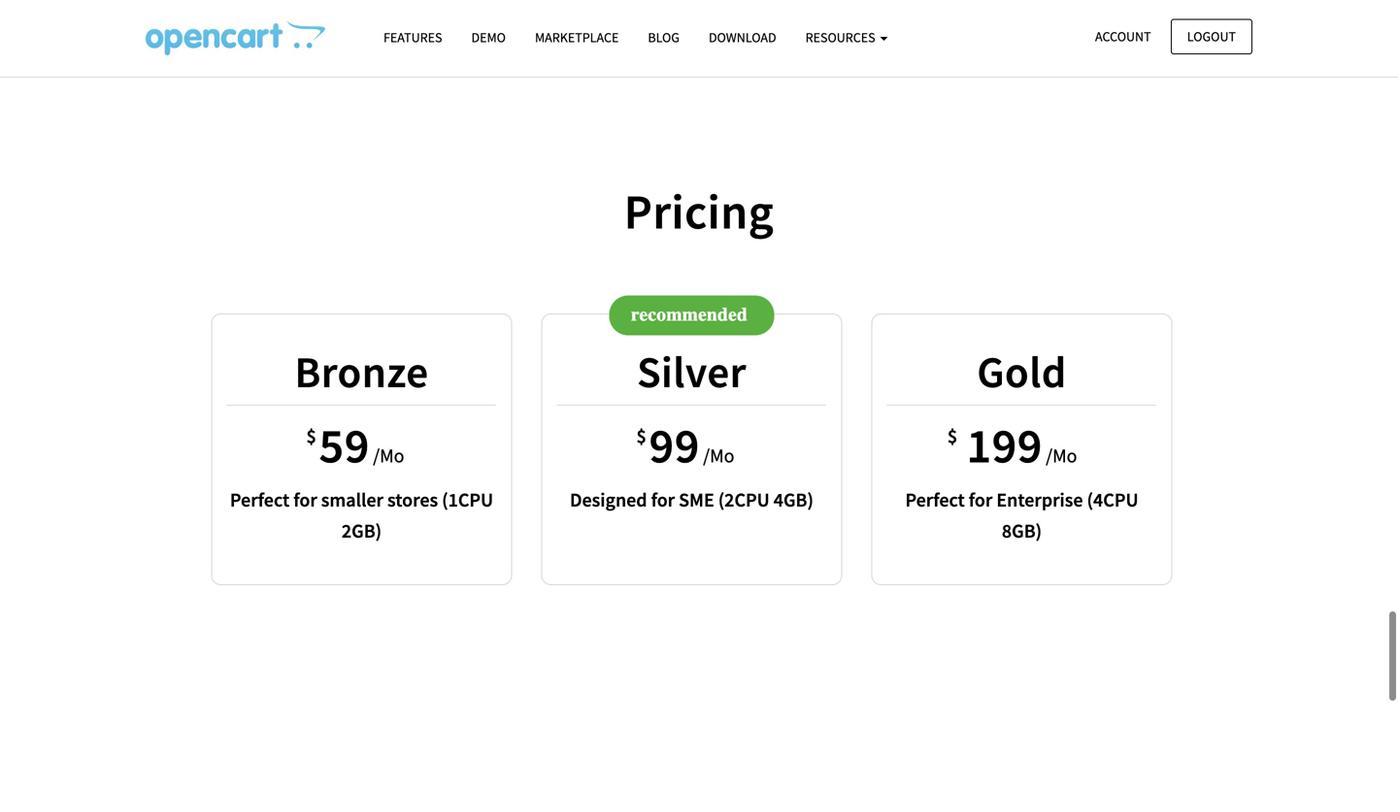 Task type: locate. For each thing, give the bounding box(es) containing it.
/mo
[[373, 444, 404, 468], [703, 444, 734, 468], [1046, 444, 1077, 468]]

for left smaller
[[293, 488, 317, 512]]

designed for sme (2cpu 4gb)
[[570, 488, 814, 512]]

/mo inside 199 /mo
[[1046, 444, 1077, 468]]

for inside perfect for smaller stores (1cpu 2gb)
[[293, 488, 317, 512]]

/mo right the 59
[[373, 444, 404, 468]]

0 horizontal spatial perfect
[[230, 488, 290, 512]]

1 horizontal spatial perfect
[[905, 488, 965, 512]]

0 horizontal spatial for
[[293, 488, 317, 512]]

/mo for 59
[[373, 444, 404, 468]]

/mo inside the 99 /mo
[[703, 444, 734, 468]]

for
[[293, 488, 317, 512], [651, 488, 675, 512], [969, 488, 993, 512]]

perfect inside perfect for enterprise (4cpu 8gb)
[[905, 488, 965, 512]]

for left enterprise
[[969, 488, 993, 512]]

account
[[1095, 28, 1151, 45]]

/mo inside the 59 /mo
[[373, 444, 404, 468]]

1 horizontal spatial for
[[651, 488, 675, 512]]

download
[[709, 29, 776, 46]]

199
[[967, 415, 1043, 476]]

(2cpu
[[718, 488, 770, 512]]

2 for from the left
[[651, 488, 675, 512]]

for left sme
[[651, 488, 675, 512]]

2gb)
[[342, 519, 382, 543]]

logout link
[[1171, 19, 1253, 54]]

3 for from the left
[[969, 488, 993, 512]]

1 horizontal spatial /mo
[[703, 444, 734, 468]]

features link
[[369, 20, 457, 54]]

2 /mo from the left
[[703, 444, 734, 468]]

1 for from the left
[[293, 488, 317, 512]]

marketplace
[[535, 29, 619, 46]]

for for 99
[[651, 488, 675, 512]]

blog
[[648, 29, 680, 46]]

(1cpu
[[442, 488, 493, 512]]

/mo right 99
[[703, 444, 734, 468]]

account link
[[1079, 19, 1168, 54]]

/mo up enterprise
[[1046, 444, 1077, 468]]

logout
[[1187, 28, 1236, 45]]

1 /mo from the left
[[373, 444, 404, 468]]

2 horizontal spatial for
[[969, 488, 993, 512]]

2 horizontal spatial /mo
[[1046, 444, 1077, 468]]

1 perfect from the left
[[230, 488, 290, 512]]

perfect
[[230, 488, 290, 512], [905, 488, 965, 512]]

3 /mo from the left
[[1046, 444, 1077, 468]]

2 perfect from the left
[[905, 488, 965, 512]]

marketplace link
[[520, 20, 633, 54]]

99
[[649, 415, 700, 476]]

59
[[319, 415, 370, 476]]

0 horizontal spatial /mo
[[373, 444, 404, 468]]

perfect inside perfect for smaller stores (1cpu 2gb)
[[230, 488, 290, 512]]

perfect for enterprise (4cpu 8gb)
[[905, 488, 1139, 543]]

for inside perfect for enterprise (4cpu 8gb)
[[969, 488, 993, 512]]

4gb)
[[774, 488, 814, 512]]



Task type: describe. For each thing, give the bounding box(es) containing it.
199 /mo
[[967, 415, 1077, 476]]

/mo for 99
[[703, 444, 734, 468]]

resources link
[[791, 20, 902, 54]]

/mo for 199
[[1046, 444, 1077, 468]]

59 /mo
[[319, 415, 404, 476]]

blog link
[[633, 20, 694, 54]]

gold
[[977, 344, 1067, 399]]

designed
[[570, 488, 647, 512]]

silver
[[637, 344, 747, 399]]

sme
[[679, 488, 714, 512]]

pricing
[[624, 181, 774, 242]]

stores
[[387, 488, 438, 512]]

bronze
[[295, 344, 429, 399]]

99 /mo
[[649, 415, 734, 476]]

download link
[[694, 20, 791, 54]]

perfect for smaller stores (1cpu 2gb)
[[230, 488, 493, 543]]

resources
[[806, 29, 878, 46]]

demo
[[471, 29, 506, 46]]

(4cpu
[[1087, 488, 1139, 512]]

features
[[384, 29, 442, 46]]

smaller
[[321, 488, 384, 512]]

enterprise
[[997, 488, 1083, 512]]

opencart cloud image
[[146, 20, 325, 55]]

perfect for 59
[[230, 488, 290, 512]]

8gb)
[[1002, 519, 1042, 543]]

for for 199
[[969, 488, 993, 512]]

demo link
[[457, 20, 520, 54]]

perfect for 199
[[905, 488, 965, 512]]

for for 59
[[293, 488, 317, 512]]



Task type: vqa. For each thing, say whether or not it's contained in the screenshot.
the rightmost for
yes



